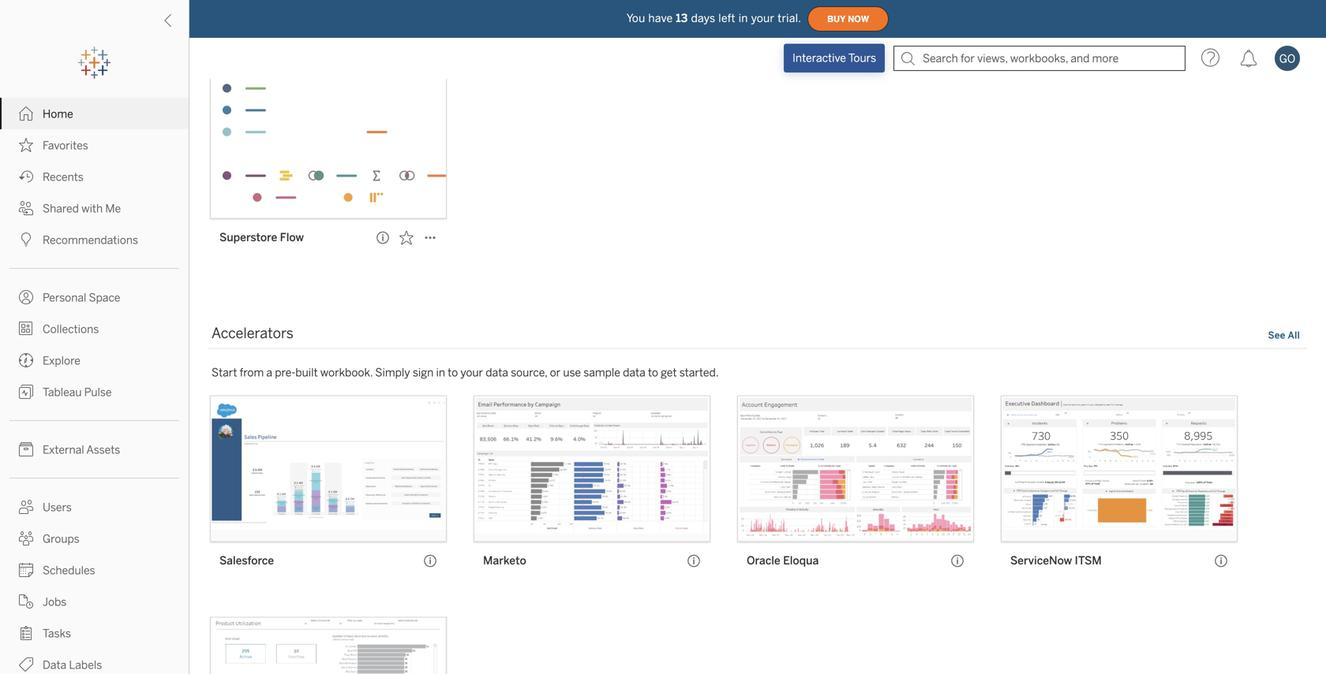 Task type: locate. For each thing, give the bounding box(es) containing it.
superstore flow
[[219, 231, 304, 244]]

have
[[648, 12, 673, 25]]

0 horizontal spatial data
[[486, 367, 508, 380]]

personal space
[[43, 292, 120, 305]]

external assets link
[[0, 434, 189, 466]]

2 to from the left
[[648, 367, 658, 380]]

data labels
[[43, 659, 102, 673]]

jobs link
[[0, 586, 189, 618]]

0 horizontal spatial to
[[448, 367, 458, 380]]

0 horizontal spatial in
[[436, 367, 445, 380]]

servicenow itsm
[[1010, 555, 1102, 568]]

simply
[[375, 367, 410, 380]]

built
[[295, 367, 318, 380]]

sample
[[584, 367, 620, 380]]

see
[[1268, 330, 1286, 341]]

in
[[739, 12, 748, 25], [436, 367, 445, 380]]

now
[[848, 14, 869, 24]]

in right sign at the bottom of the page
[[436, 367, 445, 380]]

data
[[486, 367, 508, 380], [623, 367, 645, 380]]

personal
[[43, 292, 86, 305]]

0 vertical spatial in
[[739, 12, 748, 25]]

1 to from the left
[[448, 367, 458, 380]]

pulse
[[84, 386, 112, 399]]

in right left
[[739, 12, 748, 25]]

to
[[448, 367, 458, 380], [648, 367, 658, 380]]

you have 13 days left in your trial.
[[627, 12, 801, 25]]

navigation panel element
[[0, 47, 189, 675]]

1 horizontal spatial your
[[751, 12, 774, 25]]

1 vertical spatial in
[[436, 367, 445, 380]]

schedules link
[[0, 555, 189, 586]]

1 horizontal spatial data
[[623, 367, 645, 380]]

space
[[89, 292, 120, 305]]

data left source,
[[486, 367, 508, 380]]

me
[[105, 202, 121, 215]]

your
[[751, 12, 774, 25], [460, 367, 483, 380]]

2 data from the left
[[623, 367, 645, 380]]

recommendations
[[43, 234, 138, 247]]

groups
[[43, 533, 80, 546]]

buy now button
[[808, 6, 889, 32]]

1 data from the left
[[486, 367, 508, 380]]

tableau pulse
[[43, 386, 112, 399]]

recents link
[[0, 161, 189, 193]]

left
[[719, 12, 735, 25]]

1 horizontal spatial to
[[648, 367, 658, 380]]

days
[[691, 12, 715, 25]]

tours
[[848, 52, 876, 65]]

tableau
[[43, 386, 82, 399]]

1 horizontal spatial in
[[739, 12, 748, 25]]

workbook.
[[320, 367, 373, 380]]

schedules
[[43, 565, 95, 578]]

home
[[43, 108, 73, 121]]

pre-
[[275, 367, 295, 380]]

tableau pulse link
[[0, 377, 189, 408]]

jobs
[[43, 596, 67, 609]]

to right sign at the bottom of the page
[[448, 367, 458, 380]]

buy now
[[827, 14, 869, 24]]

users
[[43, 502, 72, 515]]

or
[[550, 367, 561, 380]]

1 vertical spatial your
[[460, 367, 483, 380]]

accelerators
[[212, 325, 294, 342]]

eloqua
[[783, 555, 819, 568]]

your right sign at the bottom of the page
[[460, 367, 483, 380]]

data labels link
[[0, 650, 189, 675]]

from
[[240, 367, 264, 380]]

data right sample
[[623, 367, 645, 380]]

external
[[43, 444, 84, 457]]

your left trial.
[[751, 12, 774, 25]]

labels
[[69, 659, 102, 673]]

main navigation. press the up and down arrow keys to access links. element
[[0, 98, 189, 675]]

tasks link
[[0, 618, 189, 650]]

external assets
[[43, 444, 120, 457]]

to left get
[[648, 367, 658, 380]]



Task type: describe. For each thing, give the bounding box(es) containing it.
get
[[661, 367, 677, 380]]

home link
[[0, 98, 189, 129]]

13
[[676, 12, 688, 25]]

all
[[1288, 330, 1300, 341]]

interactive
[[792, 52, 846, 65]]

source,
[[511, 367, 547, 380]]

0 vertical spatial your
[[751, 12, 774, 25]]

with
[[81, 202, 103, 215]]

explore link
[[0, 345, 189, 377]]

collections
[[43, 323, 99, 336]]

see all link
[[1267, 328, 1301, 344]]

flow
[[280, 231, 304, 244]]

buy
[[827, 14, 846, 24]]

start from a pre-built workbook. simply sign in to your data source, or use sample data to get started.
[[212, 367, 719, 380]]

data
[[43, 659, 66, 673]]

0 horizontal spatial your
[[460, 367, 483, 380]]

oracle eloqua
[[747, 555, 819, 568]]

assets
[[86, 444, 120, 457]]

groups link
[[0, 523, 189, 555]]

marketo
[[483, 555, 526, 568]]

shared
[[43, 202, 79, 215]]

sign
[[413, 367, 434, 380]]

recents
[[43, 171, 83, 184]]

superstore
[[219, 231, 277, 244]]

started.
[[679, 367, 719, 380]]

collections link
[[0, 313, 189, 345]]

favorites link
[[0, 129, 189, 161]]

trial.
[[778, 12, 801, 25]]

users link
[[0, 492, 189, 523]]

start
[[212, 367, 237, 380]]

interactive tours
[[792, 52, 876, 65]]

oracle
[[747, 555, 780, 568]]

servicenow
[[1010, 555, 1072, 568]]

personal space link
[[0, 282, 189, 313]]

tasks
[[43, 628, 71, 641]]

shared with me
[[43, 202, 121, 215]]

recommendations link
[[0, 224, 189, 256]]

favorites
[[43, 139, 88, 152]]

a
[[266, 367, 272, 380]]

you
[[627, 12, 645, 25]]

explore
[[43, 355, 80, 368]]

Search for views, workbooks, and more text field
[[894, 46, 1186, 71]]

salesforce
[[219, 555, 274, 568]]

itsm
[[1075, 555, 1102, 568]]

shared with me link
[[0, 193, 189, 224]]

use
[[563, 367, 581, 380]]

see all
[[1268, 330, 1300, 341]]



Task type: vqa. For each thing, say whether or not it's contained in the screenshot.
see all 'link'
yes



